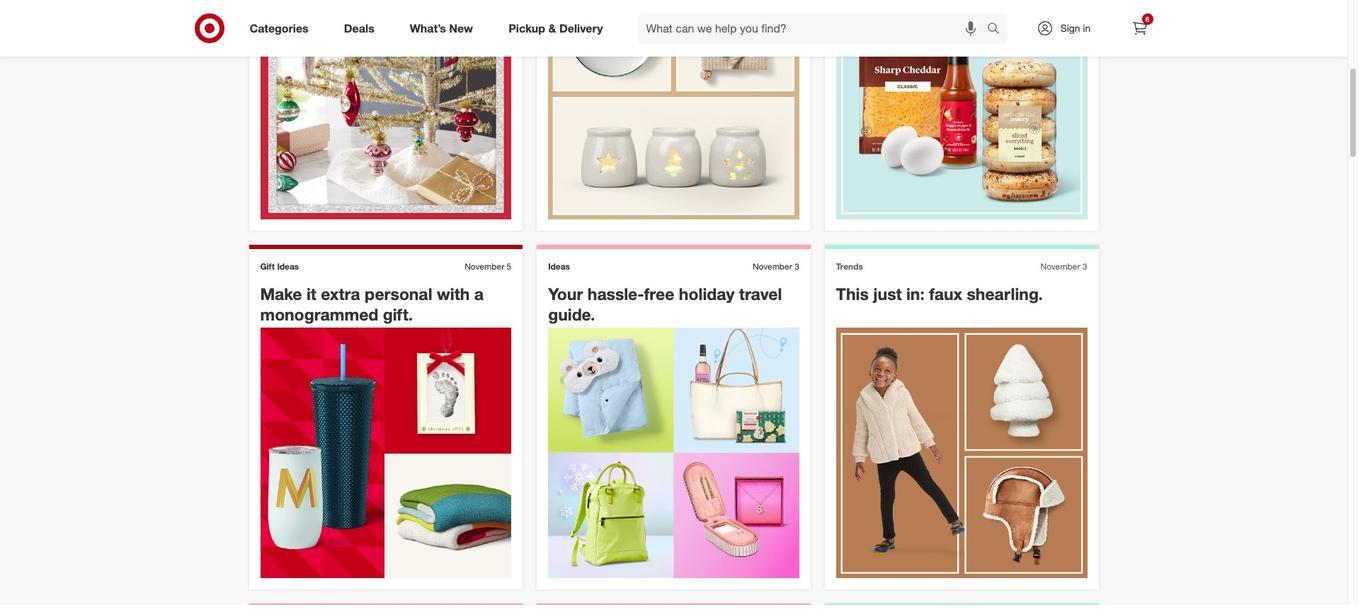 Task type: vqa. For each thing, say whether or not it's contained in the screenshot.
Of in the Everything You Need To Celebrate The Magic Of Girlhood.
no



Task type: describe. For each thing, give the bounding box(es) containing it.
your hassle-free holiday travel guide.
[[548, 284, 782, 325]]

in
[[1084, 22, 1091, 34]]

make
[[260, 284, 302, 304]]

pickup & delivery
[[509, 21, 603, 35]]

trends
[[837, 262, 864, 272]]

get in on the gingerbread trend. image
[[548, 0, 800, 220]]

make it extra personal with a monogrammed gift. image
[[260, 328, 512, 579]]

with
[[437, 284, 470, 304]]

november for your hassle-free holiday travel guide.
[[753, 262, 793, 272]]

what's new
[[410, 21, 473, 35]]

categories link
[[238, 13, 326, 44]]

deals
[[344, 21, 375, 35]]

this just in: faux shearling. image
[[837, 328, 1088, 579]]

your hassle-free holiday travel guide. image
[[548, 328, 800, 579]]

1 ideas from the left
[[277, 262, 299, 272]]

pickup & delivery link
[[497, 13, 621, 44]]

delivery
[[560, 21, 603, 35]]

personal
[[365, 284, 433, 304]]

a
[[475, 284, 484, 304]]

it
[[307, 284, 317, 304]]

5 festive decor trends to holidize your home this season. image
[[260, 0, 512, 220]]

deals link
[[332, 13, 392, 44]]

hassle-
[[588, 284, 644, 304]]

&
[[549, 21, 557, 35]]

5
[[507, 262, 512, 272]]

guide.
[[548, 305, 595, 325]]

5 warm breakfast ideas to kickstart your day. image
[[837, 0, 1088, 220]]

in:
[[907, 284, 925, 304]]

sign in
[[1061, 22, 1091, 34]]

travel
[[740, 284, 782, 304]]

november 3 for your hassle-free holiday travel guide.
[[753, 262, 800, 272]]



Task type: locate. For each thing, give the bounding box(es) containing it.
november
[[465, 262, 505, 272], [753, 262, 793, 272], [1041, 262, 1081, 272]]

november 3
[[753, 262, 800, 272], [1041, 262, 1088, 272]]

what's
[[410, 21, 446, 35]]

search
[[981, 22, 1015, 37]]

november up travel
[[753, 262, 793, 272]]

just
[[874, 284, 902, 304]]

1 horizontal spatial november 3
[[1041, 262, 1088, 272]]

2 november from the left
[[753, 262, 793, 272]]

gift.
[[383, 305, 413, 325]]

1 3 from the left
[[795, 262, 800, 272]]

shearling.
[[967, 284, 1044, 304]]

free
[[644, 284, 675, 304]]

your
[[548, 284, 583, 304]]

ideas up your
[[548, 262, 570, 272]]

extra
[[321, 284, 360, 304]]

1 november 3 from the left
[[753, 262, 800, 272]]

november 3 up the shearling.
[[1041, 262, 1088, 272]]

0 horizontal spatial november
[[465, 262, 505, 272]]

faux
[[930, 284, 963, 304]]

november left 5
[[465, 262, 505, 272]]

holiday
[[679, 284, 735, 304]]

What can we help you find? suggestions appear below search field
[[638, 13, 991, 44]]

sign in link
[[1025, 13, 1113, 44]]

make it extra personal with a monogrammed gift.
[[260, 284, 484, 325]]

gift
[[260, 262, 275, 272]]

3 november from the left
[[1041, 262, 1081, 272]]

2 3 from the left
[[1083, 262, 1088, 272]]

3
[[795, 262, 800, 272], [1083, 262, 1088, 272]]

1 november from the left
[[465, 262, 505, 272]]

november 5
[[465, 262, 512, 272]]

1 horizontal spatial 3
[[1083, 262, 1088, 272]]

0 horizontal spatial ideas
[[277, 262, 299, 272]]

search button
[[981, 13, 1015, 47]]

1 horizontal spatial november
[[753, 262, 793, 272]]

pickup
[[509, 21, 546, 35]]

this
[[837, 284, 869, 304]]

this just in: faux shearling.
[[837, 284, 1044, 304]]

3 for your hassle-free holiday travel guide.
[[795, 262, 800, 272]]

november 3 for this just in: faux shearling.
[[1041, 262, 1088, 272]]

1 horizontal spatial ideas
[[548, 262, 570, 272]]

new
[[449, 21, 473, 35]]

ideas
[[277, 262, 299, 272], [548, 262, 570, 272]]

november for make it extra personal with a monogrammed gift.
[[465, 262, 505, 272]]

categories
[[250, 21, 309, 35]]

2 november 3 from the left
[[1041, 262, 1088, 272]]

0 horizontal spatial 3
[[795, 262, 800, 272]]

november for this just in: faux shearling.
[[1041, 262, 1081, 272]]

gift ideas
[[260, 262, 299, 272]]

3 for this just in: faux shearling.
[[1083, 262, 1088, 272]]

6
[[1146, 15, 1150, 23]]

sign
[[1061, 22, 1081, 34]]

november up the shearling.
[[1041, 262, 1081, 272]]

what's new link
[[398, 13, 491, 44]]

2 horizontal spatial november
[[1041, 262, 1081, 272]]

2 ideas from the left
[[548, 262, 570, 272]]

0 horizontal spatial november 3
[[753, 262, 800, 272]]

monogrammed
[[260, 305, 379, 325]]

6 link
[[1125, 13, 1156, 44]]

ideas right gift
[[277, 262, 299, 272]]

november 3 up travel
[[753, 262, 800, 272]]



